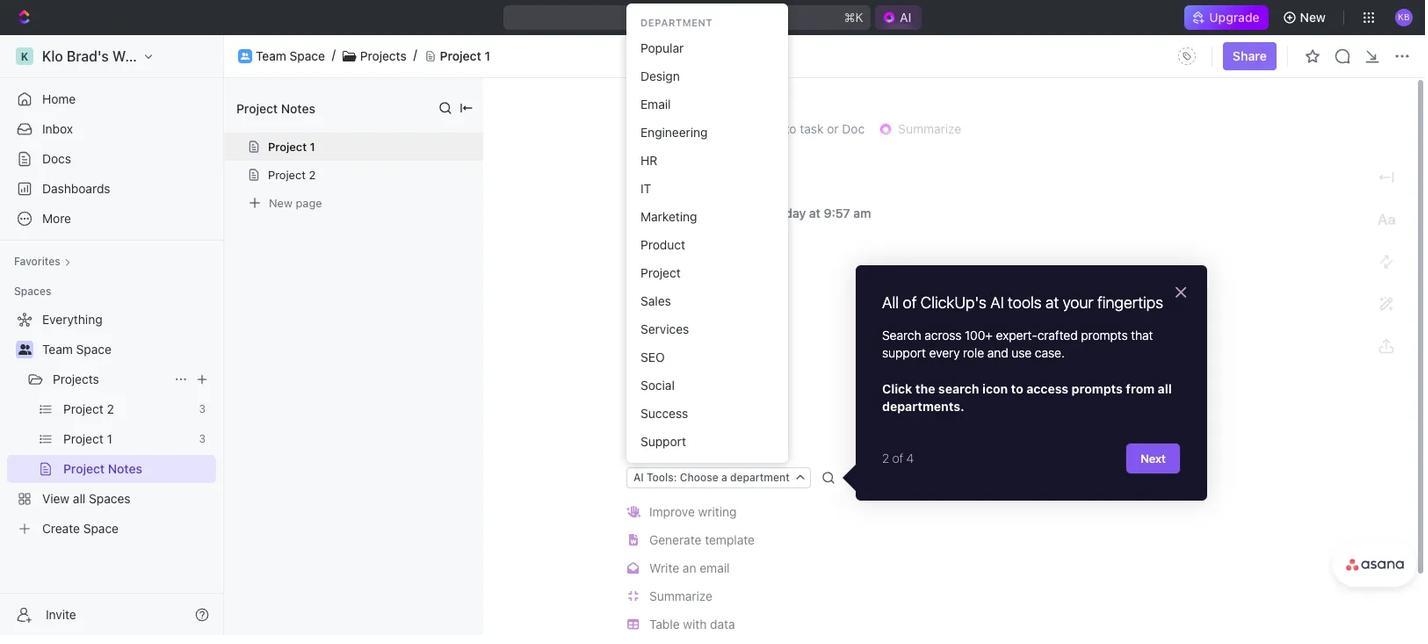 Task type: describe. For each thing, give the bounding box(es) containing it.
seo
[[641, 350, 665, 365]]

column
[[650, 369, 693, 384]]

team for the bottom projects link
[[42, 342, 73, 357]]

am
[[854, 206, 872, 221]]

improve writing button
[[622, 498, 1265, 527]]

add comment
[[646, 121, 725, 136]]

sales button
[[634, 287, 781, 316]]

0 horizontal spatial at
[[810, 206, 821, 221]]

tools:
[[647, 471, 677, 484]]

support
[[641, 434, 687, 449]]

table for table with data
[[650, 617, 680, 632]]

prompts inside click the search icon to access prompts from all departments.
[[1072, 382, 1123, 397]]

generate template
[[650, 533, 755, 548]]

click the search icon to access prompts from all departments.
[[883, 382, 1175, 414]]

9:57
[[824, 206, 851, 221]]

projects inside sidebar navigation
[[53, 372, 99, 387]]

design
[[641, 69, 680, 83]]

1 horizontal spatial 1
[[485, 48, 491, 63]]

search
[[939, 382, 980, 397]]

summarize button
[[622, 583, 1265, 611]]

blank
[[650, 249, 681, 264]]

it button
[[634, 175, 781, 203]]

new for new page
[[269, 196, 293, 210]]

project 2
[[268, 168, 316, 182]]

add for add comment
[[646, 121, 669, 136]]

0 vertical spatial projects link
[[360, 48, 407, 64]]

team for the topmost projects link
[[256, 48, 286, 63]]

subpage button
[[622, 419, 1265, 447]]

social
[[641, 378, 675, 393]]

clickup's
[[921, 294, 987, 312]]

write an email
[[650, 561, 730, 576]]

table for table
[[650, 341, 680, 356]]

last
[[687, 206, 711, 221]]

next
[[1141, 452, 1167, 466]]

sidebar navigation
[[0, 35, 224, 636]]

0 horizontal spatial 1
[[310, 140, 315, 154]]

table with data button
[[622, 611, 1265, 636]]

list
[[697, 397, 718, 412]]

services button
[[634, 316, 781, 344]]

new button
[[1276, 4, 1337, 32]]

search across 100+ expert-crafted prompts that support every role and use case.
[[883, 328, 1157, 361]]

search...
[[673, 10, 723, 25]]

tools
[[1008, 294, 1042, 312]]

blank page
[[650, 249, 712, 264]]

table image
[[628, 619, 640, 631]]

space for "team space" link related to the topmost projects link
[[290, 48, 325, 63]]

project button
[[634, 259, 781, 287]]

generate template button
[[622, 527, 1265, 555]]

marketing button
[[634, 203, 781, 231]]

⌘k
[[845, 10, 864, 25]]

an
[[683, 561, 697, 576]]

new
[[653, 317, 677, 329]]

email
[[700, 561, 730, 576]]

hr button
[[634, 147, 781, 175]]

invite
[[46, 607, 76, 622]]

2 horizontal spatial project 1
[[627, 143, 767, 185]]

clickup list
[[650, 397, 718, 412]]

popular button
[[634, 34, 781, 62]]

generate
[[650, 533, 702, 548]]

1 horizontal spatial project 1
[[440, 48, 491, 63]]

new for new
[[1301, 10, 1327, 25]]

page for new page
[[296, 196, 322, 210]]

departments.
[[883, 399, 965, 414]]

write for write with ai
[[650, 277, 680, 292]]

share
[[1233, 48, 1268, 63]]

ai inside button
[[634, 471, 644, 484]]

×
[[1175, 279, 1189, 303]]

ai tools: choose a department button
[[627, 468, 811, 489]]

table with data
[[650, 617, 736, 632]]

engineering button
[[634, 119, 781, 147]]

marketing
[[641, 209, 698, 224]]

a
[[722, 471, 728, 484]]

every
[[930, 346, 960, 361]]

fingertips
[[1098, 294, 1164, 312]]

click
[[883, 382, 913, 397]]

template
[[705, 533, 755, 548]]

ai inside × dialog
[[991, 294, 1005, 312]]

your
[[1063, 294, 1094, 312]]

social button
[[634, 372, 781, 400]]

it
[[641, 181, 652, 196]]

favorites button
[[7, 251, 78, 273]]

write with ai button
[[622, 271, 1265, 299]]

sales
[[641, 294, 671, 309]]

upgrade link
[[1185, 5, 1269, 30]]

updated:
[[715, 206, 767, 221]]

summarize
[[650, 589, 713, 604]]

0 vertical spatial projects
[[360, 48, 407, 63]]

product button
[[634, 231, 781, 259]]

favorites
[[14, 255, 60, 268]]

1 vertical spatial projects link
[[53, 366, 167, 394]]

blank page button
[[622, 243, 1265, 271]]

dashboards link
[[7, 175, 216, 203]]

write for write an email
[[650, 561, 680, 576]]

use
[[1012, 346, 1032, 361]]

2 of 4
[[883, 451, 914, 466]]

team space for "team space" link within tree
[[42, 342, 112, 357]]

column button
[[622, 363, 1265, 391]]

support
[[883, 346, 926, 361]]

support button
[[634, 428, 781, 456]]

and
[[988, 346, 1009, 361]]

the
[[916, 382, 936, 397]]

from
[[1126, 382, 1155, 397]]

upgrade
[[1210, 10, 1260, 25]]

user group image for the topmost projects link
[[241, 53, 250, 60]]



Task type: vqa. For each thing, say whether or not it's contained in the screenshot.
Name this Whiteboard... Field
no



Task type: locate. For each thing, give the bounding box(es) containing it.
0 vertical spatial team space link
[[256, 48, 325, 64]]

2 write from the top
[[650, 561, 680, 576]]

email
[[641, 97, 671, 112]]

1 vertical spatial projects
[[53, 372, 99, 387]]

file word image
[[629, 535, 638, 546]]

hr
[[641, 153, 658, 168]]

add down email
[[646, 121, 669, 136]]

that
[[1132, 328, 1154, 343]]

team up project notes
[[256, 48, 286, 63]]

with left data
[[683, 617, 707, 632]]

0 vertical spatial table
[[650, 341, 680, 356]]

team space down spaces on the left top
[[42, 342, 112, 357]]

team space for "team space" link related to the topmost projects link
[[256, 48, 325, 63]]

home link
[[7, 85, 216, 113]]

0 horizontal spatial ai
[[634, 471, 644, 484]]

1 horizontal spatial team space
[[256, 48, 325, 63]]

all
[[883, 294, 899, 312]]

spaces
[[14, 285, 51, 298]]

icon
[[983, 382, 1008, 397]]

add new
[[627, 317, 677, 329]]

1 vertical spatial team
[[42, 342, 73, 357]]

0 vertical spatial at
[[810, 206, 821, 221]]

table down the services
[[650, 341, 680, 356]]

role
[[964, 346, 985, 361]]

page for blank page
[[684, 249, 712, 264]]

space for "team space" link within tree
[[76, 342, 112, 357]]

1 vertical spatial with
[[683, 617, 707, 632]]

envelope open image
[[628, 563, 640, 575]]

1 horizontal spatial projects
[[360, 48, 407, 63]]

new
[[1301, 10, 1327, 25], [269, 196, 293, 210]]

home
[[42, 91, 76, 106]]

department
[[730, 471, 790, 484]]

user group image for the bottom projects link
[[18, 345, 31, 355]]

page inside button
[[684, 249, 712, 264]]

user group image inside sidebar navigation
[[18, 345, 31, 355]]

user group image down spaces on the left top
[[18, 345, 31, 355]]

1 vertical spatial new
[[269, 196, 293, 210]]

× dialog
[[856, 265, 1208, 501]]

0 horizontal spatial projects link
[[53, 366, 167, 394]]

team space link
[[256, 48, 325, 64], [42, 336, 213, 364]]

department
[[641, 17, 713, 28]]

write inside write an email button
[[650, 561, 680, 576]]

1 vertical spatial add
[[627, 317, 650, 329]]

0 vertical spatial prompts
[[1081, 328, 1128, 343]]

0 horizontal spatial 2
[[309, 168, 316, 182]]

1 vertical spatial write
[[650, 561, 680, 576]]

engineering
[[641, 125, 708, 140]]

1 vertical spatial page
[[684, 249, 712, 264]]

1 vertical spatial user group image
[[18, 345, 31, 355]]

new page
[[269, 196, 322, 210]]

table inside button
[[650, 617, 680, 632]]

new right the upgrade
[[1301, 10, 1327, 25]]

at left your
[[1046, 294, 1060, 312]]

last updated: today at 9:57 am
[[687, 206, 872, 221]]

1 horizontal spatial space
[[290, 48, 325, 63]]

crafted
[[1038, 328, 1078, 343]]

prompts left from
[[1072, 382, 1123, 397]]

with for write
[[683, 277, 707, 292]]

of right the all
[[903, 294, 917, 312]]

2 left 4
[[883, 451, 890, 466]]

add left new
[[627, 317, 650, 329]]

new inside button
[[1301, 10, 1327, 25]]

prompts left that
[[1081, 328, 1128, 343]]

with inside 'button'
[[683, 277, 707, 292]]

0 vertical spatial 2
[[309, 168, 316, 182]]

of for clickup's
[[903, 294, 917, 312]]

all
[[1158, 382, 1172, 397]]

at inside × dialog
[[1046, 294, 1060, 312]]

0 horizontal spatial new
[[269, 196, 293, 210]]

compress image
[[629, 591, 639, 603]]

writing
[[699, 505, 737, 519]]

design button
[[634, 62, 781, 91]]

2 up new page
[[309, 168, 316, 182]]

subpage
[[650, 425, 700, 440]]

improve writing
[[650, 505, 737, 519]]

inbox link
[[7, 115, 216, 143]]

with down the blank page
[[683, 277, 707, 292]]

0 vertical spatial new
[[1301, 10, 1327, 25]]

ai down product button
[[710, 277, 721, 292]]

case.
[[1035, 346, 1065, 361]]

user group image up project notes
[[241, 53, 250, 60]]

at
[[810, 206, 821, 221], [1046, 294, 1060, 312]]

data
[[710, 617, 736, 632]]

team space link inside tree
[[42, 336, 213, 364]]

success button
[[634, 400, 781, 428]]

prompts
[[1081, 328, 1128, 343], [1072, 382, 1123, 397]]

2 vertical spatial ai
[[634, 471, 644, 484]]

2 table from the top
[[650, 617, 680, 632]]

comment
[[672, 121, 725, 136]]

services
[[641, 322, 689, 337]]

1 vertical spatial table
[[650, 617, 680, 632]]

project inside button
[[641, 265, 681, 280]]

of for 4
[[893, 451, 904, 466]]

1 table from the top
[[650, 341, 680, 356]]

1 horizontal spatial 2
[[883, 451, 890, 466]]

ai left tools
[[991, 294, 1005, 312]]

write inside write with ai 'button'
[[650, 277, 680, 292]]

of
[[903, 294, 917, 312], [893, 451, 904, 466]]

1 write from the top
[[650, 277, 680, 292]]

1 vertical spatial ai
[[991, 294, 1005, 312]]

all of clickup's ai tools at your fingertips
[[883, 294, 1164, 312]]

0 vertical spatial write
[[650, 277, 680, 292]]

team inside sidebar navigation
[[42, 342, 73, 357]]

new down project 2
[[269, 196, 293, 210]]

write up the sales
[[650, 277, 680, 292]]

team down spaces on the left top
[[42, 342, 73, 357]]

across
[[925, 328, 962, 343]]

0 vertical spatial add
[[646, 121, 669, 136]]

project notes
[[236, 101, 316, 116]]

search
[[883, 328, 922, 343]]

ai left tools:
[[634, 471, 644, 484]]

add for add new
[[627, 317, 650, 329]]

1 vertical spatial space
[[76, 342, 112, 357]]

write an email button
[[622, 555, 1265, 583]]

table inside button
[[650, 341, 680, 356]]

0 horizontal spatial project 1
[[268, 140, 315, 154]]

0 horizontal spatial user group image
[[18, 345, 31, 355]]

ai inside 'button'
[[710, 277, 721, 292]]

popular
[[641, 40, 684, 55]]

with inside button
[[683, 617, 707, 632]]

write with ai
[[650, 277, 721, 292]]

0 vertical spatial of
[[903, 294, 917, 312]]

table button
[[622, 335, 1265, 363]]

0 vertical spatial with
[[683, 277, 707, 292]]

inbox
[[42, 121, 73, 136]]

1 vertical spatial prompts
[[1072, 382, 1123, 397]]

write left an
[[650, 561, 680, 576]]

table
[[650, 341, 680, 356], [650, 617, 680, 632]]

team space
[[256, 48, 325, 63], [42, 342, 112, 357]]

0 horizontal spatial space
[[76, 342, 112, 357]]

0 vertical spatial page
[[296, 196, 322, 210]]

4
[[907, 451, 914, 466]]

1 vertical spatial 2
[[883, 451, 890, 466]]

product
[[641, 237, 686, 252]]

next button
[[1126, 443, 1181, 474]]

ai tools: choose a department button
[[627, 468, 811, 489]]

access
[[1027, 382, 1069, 397]]

user group image
[[241, 53, 250, 60], [18, 345, 31, 355]]

team
[[256, 48, 286, 63], [42, 342, 73, 357]]

1 vertical spatial team space
[[42, 342, 112, 357]]

1 horizontal spatial at
[[1046, 294, 1060, 312]]

projects link
[[360, 48, 407, 64], [53, 366, 167, 394]]

tree inside sidebar navigation
[[7, 306, 216, 543]]

page up "write with ai"
[[684, 249, 712, 264]]

1 vertical spatial at
[[1046, 294, 1060, 312]]

team space inside tree
[[42, 342, 112, 357]]

100+
[[965, 328, 993, 343]]

1 horizontal spatial user group image
[[241, 53, 250, 60]]

0 horizontal spatial projects
[[53, 372, 99, 387]]

team space link for the topmost projects link
[[256, 48, 325, 64]]

2 horizontal spatial 1
[[750, 143, 767, 185]]

1 vertical spatial team space link
[[42, 336, 213, 364]]

× button
[[1175, 279, 1189, 303]]

0 vertical spatial team space
[[256, 48, 325, 63]]

0 horizontal spatial team space
[[42, 342, 112, 357]]

1 horizontal spatial team
[[256, 48, 286, 63]]

success
[[641, 406, 689, 421]]

0 vertical spatial team
[[256, 48, 286, 63]]

0 vertical spatial ai
[[710, 277, 721, 292]]

tree containing team space
[[7, 306, 216, 543]]

tree
[[7, 306, 216, 543]]

email button
[[634, 91, 781, 119]]

2
[[309, 168, 316, 182], [883, 451, 890, 466]]

0 horizontal spatial page
[[296, 196, 322, 210]]

0 horizontal spatial team space link
[[42, 336, 213, 364]]

of left 4
[[893, 451, 904, 466]]

0 vertical spatial space
[[290, 48, 325, 63]]

space inside tree
[[76, 342, 112, 357]]

0 vertical spatial user group image
[[241, 53, 250, 60]]

hand sparkles image
[[626, 507, 641, 518]]

2 inside × dialog
[[883, 451, 890, 466]]

1 horizontal spatial ai
[[710, 277, 721, 292]]

ai tools: choose a department
[[634, 471, 790, 484]]

team space up notes
[[256, 48, 325, 63]]

team space link for the bottom projects link
[[42, 336, 213, 364]]

0 horizontal spatial team
[[42, 342, 73, 357]]

1 vertical spatial of
[[893, 451, 904, 466]]

projects
[[360, 48, 407, 63], [53, 372, 99, 387]]

1 horizontal spatial page
[[684, 249, 712, 264]]

with for table
[[683, 617, 707, 632]]

1 horizontal spatial projects link
[[360, 48, 407, 64]]

prompts inside search across 100+ expert-crafted prompts that support every role and use case.
[[1081, 328, 1128, 343]]

table right table icon at the left of the page
[[650, 617, 680, 632]]

2 horizontal spatial ai
[[991, 294, 1005, 312]]

1 horizontal spatial new
[[1301, 10, 1327, 25]]

at left 9:57
[[810, 206, 821, 221]]

page down project 2
[[296, 196, 322, 210]]

1 horizontal spatial team space link
[[256, 48, 325, 64]]

to
[[1011, 382, 1024, 397]]



